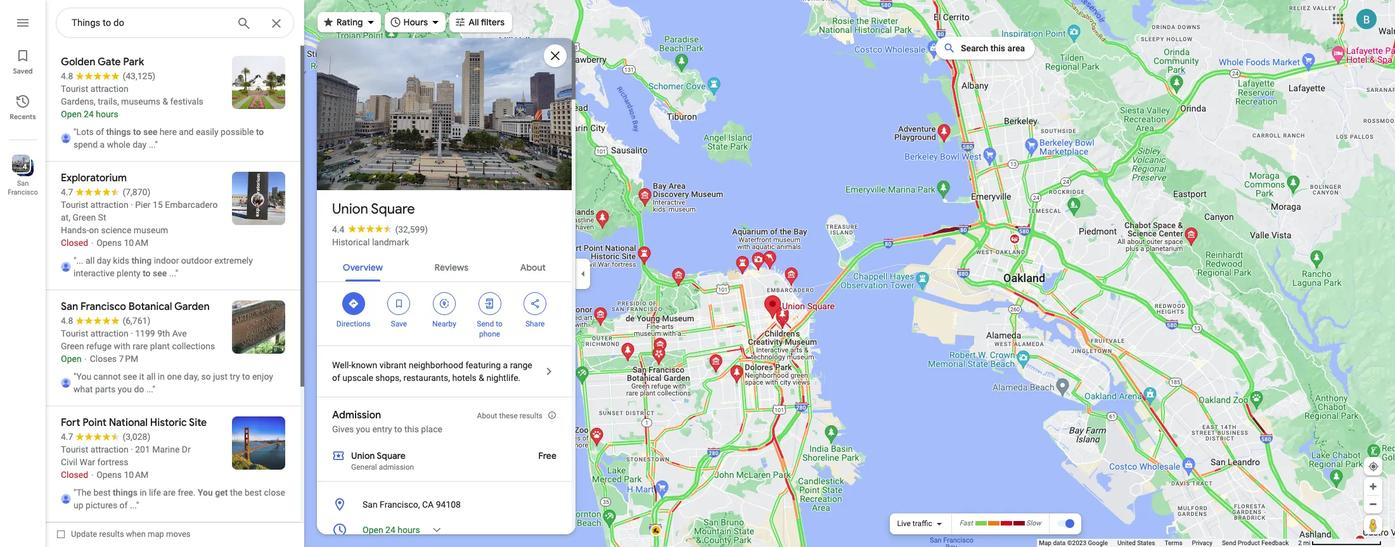 Task type: locate. For each thing, give the bounding box(es) containing it.
open
[[363, 525, 383, 535]]

1 horizontal spatial to
[[496, 320, 503, 328]]

list
[[0, 0, 46, 547]]

1 horizontal spatial about
[[520, 262, 546, 273]]

show open hours for the week image
[[431, 524, 442, 536]]

union square up general admission at the left bottom
[[351, 450, 406, 462]]

1 vertical spatial to
[[394, 424, 402, 434]]

show street view coverage image
[[1365, 516, 1383, 535]]

square up 32,599 reviews element
[[371, 200, 415, 218]]

states
[[1138, 540, 1156, 547]]

map
[[148, 530, 164, 539]]

0 horizontal spatial results
[[99, 530, 124, 539]]

results inside the union square 'main content'
[[520, 412, 543, 420]]

union square up 4.4 stars 'image' in the top left of the page
[[332, 200, 415, 218]]

4 places element
[[14, 161, 27, 172]]

footer
[[1039, 539, 1299, 547]]

0 vertical spatial send
[[477, 320, 494, 328]]

about up 
[[520, 262, 546, 273]]

photo of union square image
[[315, 17, 574, 211]]

terms button
[[1165, 539, 1183, 547]]

0 horizontal spatial about
[[477, 412, 497, 420]]

0 vertical spatial results
[[520, 412, 543, 420]]

24
[[386, 525, 396, 535]]

san francisco, ca 94108
[[363, 500, 461, 510]]

upscale
[[343, 373, 373, 383]]

92,700 photos button
[[327, 159, 419, 181]]

92,700 photos
[[349, 164, 414, 176]]

1 vertical spatial san
[[363, 500, 378, 510]]

send to phone
[[477, 320, 503, 339]]

send inside button
[[1223, 540, 1237, 547]]

send product feedback button
[[1223, 539, 1289, 547]]

phone
[[479, 330, 500, 339]]

94108
[[436, 500, 461, 510]]

send up "phone"
[[477, 320, 494, 328]]

none search field inside google maps element
[[56, 8, 294, 39]]

ca
[[422, 500, 434, 510]]

union up general
[[351, 450, 375, 462]]

tab list containing overview
[[317, 251, 572, 282]]

google account: brad klo  
(klobrad84@gmail.com) image
[[1357, 9, 1377, 29]]

send inside send to phone
[[477, 320, 494, 328]]

1 horizontal spatial send
[[1223, 540, 1237, 547]]

about left these
[[477, 412, 497, 420]]

these
[[499, 412, 518, 420]]

san for san francisco
[[17, 179, 29, 188]]

directions
[[337, 320, 371, 328]]

open 24 hours
[[363, 525, 420, 535]]

san up open
[[363, 500, 378, 510]]

results left about these results icon
[[520, 412, 543, 420]]

0 vertical spatial about
[[520, 262, 546, 273]]

union square
[[332, 200, 415, 218], [351, 450, 406, 462]]

well-known vibrant neighborhood featuring a range of upscale shops, restaurants, hotels & nightlife. button
[[317, 346, 572, 397]]

hours
[[404, 16, 428, 28]]

photos
[[382, 164, 414, 176]]

tab list
[[317, 251, 572, 282]]

historical landmark
[[332, 237, 409, 247]]

1 horizontal spatial this
[[991, 43, 1006, 53]]

0 horizontal spatial this
[[405, 424, 419, 434]]

admission
[[379, 463, 414, 472]]

hours image
[[332, 523, 348, 538]]

None search field
[[56, 8, 294, 39]]

this left area
[[991, 43, 1006, 53]]

Things to do field
[[56, 8, 294, 39]]

san
[[17, 179, 29, 188], [363, 500, 378, 510]]

union up 4.4 on the top of the page
[[332, 200, 368, 218]]

0 vertical spatial to
[[496, 320, 503, 328]]

united states button
[[1118, 539, 1156, 547]]

square
[[371, 200, 415, 218], [377, 450, 406, 462]]

vibrant
[[380, 360, 407, 370]]

send left the product
[[1223, 540, 1237, 547]]

search this area
[[961, 43, 1025, 53]]

none field inside things to do field
[[72, 15, 226, 30]]

0 horizontal spatial send
[[477, 320, 494, 328]]

0 horizontal spatial san
[[17, 179, 29, 188]]

1 vertical spatial results
[[99, 530, 124, 539]]

place
[[421, 424, 443, 434]]

1 vertical spatial about
[[477, 412, 497, 420]]

update
[[71, 530, 97, 539]]

footer containing map data ©2023 google
[[1039, 539, 1299, 547]]

0 horizontal spatial to
[[394, 424, 402, 434]]

historical
[[332, 237, 370, 247]]

saved button
[[0, 43, 46, 79]]

results left when
[[99, 530, 124, 539]]

google maps element
[[0, 0, 1396, 547]]

update results when map moves
[[71, 530, 191, 539]]

to right entry
[[394, 424, 402, 434]]


[[393, 297, 405, 311]]

overview
[[343, 262, 383, 273]]

0 vertical spatial this
[[991, 43, 1006, 53]]

results for things to do feed
[[46, 46, 304, 523]]

1 horizontal spatial results
[[520, 412, 543, 420]]

gives you entry to this place
[[332, 424, 443, 434]]

about for about these results
[[477, 412, 497, 420]]

0 vertical spatial san
[[17, 179, 29, 188]]

send for send product feedback
[[1223, 540, 1237, 547]]

send product feedback
[[1223, 540, 1289, 547]]

&
[[479, 373, 484, 383]]

live traffic option
[[898, 519, 933, 528]]

san inside san francisco
[[17, 179, 29, 188]]

area
[[1008, 43, 1025, 53]]

all filters
[[469, 16, 505, 28]]

square up admission
[[377, 450, 406, 462]]

rating button
[[318, 8, 381, 36]]

about
[[520, 262, 546, 273], [477, 412, 497, 420]]

well-
[[332, 360, 352, 370]]

entry
[[373, 424, 392, 434]]

results
[[520, 412, 543, 420], [99, 530, 124, 539]]

reviews button
[[425, 251, 479, 282]]

about for about
[[520, 262, 546, 273]]

send
[[477, 320, 494, 328], [1223, 540, 1237, 547]]

1 vertical spatial this
[[405, 424, 419, 434]]

None field
[[72, 15, 226, 30]]

nightlife.
[[487, 373, 521, 383]]

(32,599)
[[395, 224, 428, 235]]

1 horizontal spatial san
[[363, 500, 378, 510]]

union
[[332, 200, 368, 218], [351, 450, 375, 462]]

1 vertical spatial send
[[1223, 540, 1237, 547]]


[[530, 297, 541, 311]]

san for san francisco, ca 94108
[[363, 500, 378, 510]]

san inside san francisco, ca 94108 button
[[363, 500, 378, 510]]

2 mi
[[1299, 540, 1311, 547]]

well-known vibrant neighborhood featuring a range of upscale shops, restaurants, hotels & nightlife.
[[332, 360, 533, 383]]

1 vertical spatial union square
[[351, 450, 406, 462]]

this left place
[[405, 424, 419, 434]]

zoom in image
[[1369, 482, 1379, 491]]


[[348, 297, 359, 311]]

admission
[[332, 409, 381, 422]]

about inside about button
[[520, 262, 546, 273]]

1 vertical spatial square
[[377, 450, 406, 462]]

san up francisco
[[17, 179, 29, 188]]

known
[[351, 360, 378, 370]]

to up "phone"
[[496, 320, 503, 328]]

to
[[496, 320, 503, 328], [394, 424, 402, 434]]



Task type: vqa. For each thing, say whether or not it's contained in the screenshot.
CA
yes



Task type: describe. For each thing, give the bounding box(es) containing it.
of
[[332, 373, 340, 383]]


[[439, 297, 450, 311]]

tab list inside the union square 'main content'
[[317, 251, 572, 282]]

live
[[898, 519, 911, 528]]

fast
[[960, 519, 973, 528]]

2 mi button
[[1299, 540, 1382, 547]]

google
[[1088, 540, 1109, 547]]

2
[[1299, 540, 1302, 547]]

32,599 reviews element
[[395, 224, 428, 235]]

about these results
[[477, 412, 543, 420]]

this inside "button"
[[991, 43, 1006, 53]]

search this area button
[[936, 37, 1036, 60]]

 Show traffic  checkbox
[[1057, 519, 1075, 529]]

search
[[961, 43, 989, 53]]

Update results when map moves checkbox
[[57, 526, 191, 542]]

nearby
[[433, 320, 457, 328]]

hours button
[[385, 8, 446, 36]]

saved
[[13, 67, 33, 75]]

0 vertical spatial union square
[[332, 200, 415, 218]]

historical landmark button
[[332, 236, 409, 249]]

map
[[1039, 540, 1052, 547]]

all
[[469, 16, 479, 28]]

4.4 stars image
[[345, 224, 395, 233]]

filters
[[481, 16, 505, 28]]

recents button
[[0, 89, 46, 124]]


[[484, 297, 496, 311]]

0 vertical spatial union
[[332, 200, 368, 218]]

menu image
[[15, 15, 30, 30]]

terms
[[1165, 540, 1183, 547]]

privacy button
[[1193, 539, 1213, 547]]

united states
[[1118, 540, 1156, 547]]

footer inside google maps element
[[1039, 539, 1299, 547]]

4.4
[[332, 224, 345, 235]]

1 vertical spatial union
[[351, 450, 375, 462]]

united
[[1118, 540, 1136, 547]]

gives
[[332, 424, 354, 434]]

privacy
[[1193, 540, 1213, 547]]

moves
[[166, 530, 191, 539]]

about button
[[510, 251, 556, 282]]

san francisco
[[8, 179, 38, 197]]

zoom out image
[[1369, 500, 1379, 509]]

restaurants,
[[404, 373, 450, 383]]

landmark
[[372, 237, 409, 247]]

general admission
[[351, 463, 414, 472]]

a
[[503, 360, 508, 370]]

to inside send to phone
[[496, 320, 503, 328]]

overview button
[[333, 251, 393, 282]]

results inside option
[[99, 530, 124, 539]]

francisco
[[8, 188, 38, 197]]

list containing saved
[[0, 0, 46, 547]]

reviews
[[435, 262, 469, 273]]

collapse side panel image
[[576, 267, 590, 281]]

92,700
[[349, 164, 380, 176]]

4
[[23, 162, 27, 171]]

hotels
[[452, 373, 477, 383]]

rating
[[337, 16, 363, 28]]

actions for union square region
[[317, 282, 572, 346]]

show your location image
[[1368, 461, 1380, 472]]

mi
[[1304, 540, 1311, 547]]

hours
[[398, 525, 420, 535]]

range
[[510, 360, 533, 370]]

when
[[126, 530, 146, 539]]

send for send to phone
[[477, 320, 494, 328]]

san francisco, ca 94108 button
[[317, 492, 572, 517]]

you
[[356, 424, 370, 434]]

shops,
[[376, 373, 401, 383]]

general
[[351, 463, 377, 472]]

neighborhood
[[409, 360, 464, 370]]

share
[[526, 320, 545, 328]]

about these results image
[[548, 411, 557, 420]]

slow
[[1027, 519, 1042, 528]]

open 24 hours button
[[317, 517, 572, 543]]

save
[[391, 320, 407, 328]]

information for union square region
[[317, 492, 572, 547]]

live traffic
[[898, 519, 933, 528]]

map data ©2023 google
[[1039, 540, 1109, 547]]

©2023
[[1068, 540, 1087, 547]]

this inside the union square 'main content'
[[405, 424, 419, 434]]

free
[[539, 450, 557, 462]]

traffic
[[913, 519, 933, 528]]

union square main content
[[315, 17, 576, 547]]

recents
[[10, 112, 36, 121]]

0 vertical spatial square
[[371, 200, 415, 218]]

francisco,
[[380, 500, 420, 510]]

data
[[1054, 540, 1066, 547]]

all filters button
[[450, 8, 512, 36]]

featuring
[[466, 360, 501, 370]]

feedback
[[1262, 540, 1289, 547]]



